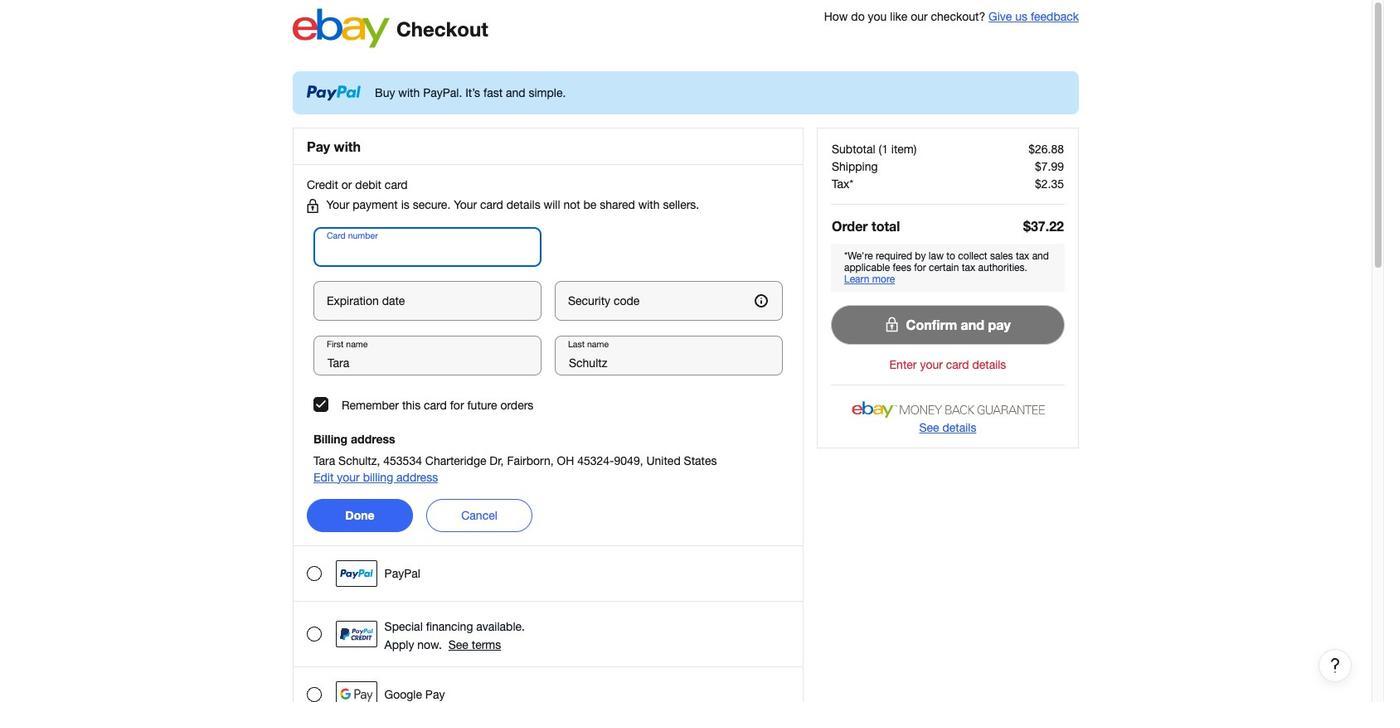 Task type: vqa. For each thing, say whether or not it's contained in the screenshot.
M
no



Task type: locate. For each thing, give the bounding box(es) containing it.
how do you like our checkout? give us feedback
[[824, 10, 1079, 23]]

0 horizontal spatial for
[[450, 399, 464, 412]]

1 vertical spatial pay
[[425, 688, 445, 701]]

see details link
[[919, 422, 977, 435]]

your right enter
[[920, 358, 943, 371]]

schultz,
[[338, 454, 380, 467]]

0 vertical spatial pay
[[307, 138, 330, 154]]

apply
[[385, 638, 414, 652]]

card
[[385, 178, 408, 191], [480, 198, 503, 211], [946, 358, 969, 371], [424, 399, 447, 412]]

for right fees
[[914, 262, 926, 273]]

states
[[684, 454, 717, 467]]

None text field
[[314, 227, 542, 267], [314, 336, 542, 376], [314, 227, 542, 267], [314, 336, 542, 376]]

payment
[[353, 198, 398, 211]]

main content
[[293, 10, 1352, 703]]

0 horizontal spatial address
[[351, 432, 395, 446]]

and right fast on the top left of the page
[[506, 86, 526, 99]]

address up schultz,
[[351, 432, 395, 446]]

subtotal (1 item)
[[832, 142, 917, 156]]

1 horizontal spatial your
[[920, 358, 943, 371]]

orders
[[500, 399, 534, 412]]

done
[[345, 509, 375, 523]]

more
[[872, 273, 895, 285]]

0 vertical spatial and
[[506, 86, 526, 99]]

billing
[[363, 471, 393, 484]]

confirm
[[906, 317, 957, 333]]

shared
[[600, 198, 635, 211]]

certain
[[929, 262, 959, 273]]

0 horizontal spatial with
[[334, 138, 361, 154]]

order
[[832, 218, 868, 234]]

and
[[506, 86, 526, 99], [1032, 250, 1049, 262], [961, 317, 985, 333]]

buy
[[375, 86, 395, 99]]

1 horizontal spatial tax
[[1016, 250, 1030, 262]]

card down confirm and pay
[[946, 358, 969, 371]]

pay with
[[307, 138, 361, 154]]

to
[[947, 250, 956, 262]]

required
[[876, 250, 912, 262]]

secure.
[[413, 198, 451, 211]]

1 vertical spatial and
[[1032, 250, 1049, 262]]

1 horizontal spatial your
[[454, 198, 477, 211]]

credit
[[307, 178, 338, 191]]

you
[[868, 10, 887, 23]]

9049,
[[614, 454, 643, 467]]

for left future
[[450, 399, 464, 412]]

like
[[890, 10, 908, 23]]

and left the pay
[[961, 317, 985, 333]]

pay
[[307, 138, 330, 154], [425, 688, 445, 701]]

charteridge
[[425, 454, 486, 467]]

available.
[[476, 620, 525, 633]]

0 horizontal spatial see
[[449, 638, 469, 652]]

1 horizontal spatial pay
[[425, 688, 445, 701]]

address down 453534
[[397, 471, 438, 484]]

tax*
[[832, 177, 854, 190]]

pay right google
[[425, 688, 445, 701]]

law
[[929, 250, 944, 262]]

1 vertical spatial see
[[449, 638, 469, 652]]

remember this card for future orders
[[342, 399, 534, 412]]

details
[[507, 198, 541, 211], [972, 358, 1006, 371], [943, 422, 977, 435]]

$37.22
[[1024, 218, 1064, 234]]

be
[[584, 198, 597, 211]]

checkout
[[396, 17, 488, 41]]

0 vertical spatial for
[[914, 262, 926, 273]]

learn
[[844, 273, 870, 285]]

simple.
[[529, 86, 566, 99]]

authorities.
[[978, 262, 1028, 273]]

0 vertical spatial see
[[919, 422, 939, 435]]

pay
[[988, 317, 1011, 333]]

is
[[401, 198, 410, 211]]

for inside *we're required by law to collect sales tax and applicable fees for certain tax authorities. learn more
[[914, 262, 926, 273]]

edit
[[314, 471, 334, 484]]

2 your from the left
[[454, 198, 477, 211]]

details down the pay
[[972, 358, 1006, 371]]

sellers.
[[663, 198, 699, 211]]

0 horizontal spatial your
[[337, 471, 360, 484]]

see down financing
[[449, 638, 469, 652]]

1 vertical spatial your
[[337, 471, 360, 484]]

details left will at the left top of page
[[507, 198, 541, 211]]

0 horizontal spatial tax
[[962, 262, 976, 273]]

2 horizontal spatial and
[[1032, 250, 1049, 262]]

0 vertical spatial with
[[398, 86, 420, 99]]

1 horizontal spatial with
[[398, 86, 420, 99]]

tara
[[314, 454, 335, 467]]

see details
[[919, 422, 977, 435]]

see terms link
[[449, 638, 501, 652]]

and down $37.22
[[1032, 250, 1049, 262]]

with right buy on the left of page
[[398, 86, 420, 99]]

now.
[[417, 638, 442, 652]]

your
[[920, 358, 943, 371], [337, 471, 360, 484]]

with right shared
[[638, 198, 660, 211]]

your
[[326, 198, 350, 211], [454, 198, 477, 211]]

1 vertical spatial address
[[397, 471, 438, 484]]

2 vertical spatial and
[[961, 317, 985, 333]]

your down the or
[[326, 198, 350, 211]]

for
[[914, 262, 926, 273], [450, 399, 464, 412]]

1 vertical spatial with
[[334, 138, 361, 154]]

google
[[385, 688, 422, 701]]

your right "secure."
[[454, 198, 477, 211]]

credit or debit card
[[307, 178, 408, 191]]

your down schultz,
[[337, 471, 360, 484]]

see down enter your card details
[[919, 422, 939, 435]]

453534
[[383, 454, 422, 467]]

1 vertical spatial for
[[450, 399, 464, 412]]

give
[[989, 10, 1012, 23]]

confirm and pay
[[906, 317, 1011, 333]]

None text field
[[314, 282, 542, 321], [555, 282, 783, 321], [555, 336, 783, 376], [314, 282, 542, 321], [555, 282, 783, 321], [555, 336, 783, 376]]

with up the or
[[334, 138, 361, 154]]

0 vertical spatial details
[[507, 198, 541, 211]]

with
[[398, 86, 420, 99], [334, 138, 361, 154], [638, 198, 660, 211]]

tax right sales
[[1016, 250, 1030, 262]]

1 horizontal spatial see
[[919, 422, 939, 435]]

ebay money back guarantee image
[[847, 399, 1049, 422]]

see
[[919, 422, 939, 435], [449, 638, 469, 652]]

paypal
[[385, 567, 420, 580]]

cancel button
[[426, 499, 533, 532]]

1 horizontal spatial and
[[961, 317, 985, 333]]

or
[[342, 178, 352, 191]]

1 your from the left
[[326, 198, 350, 211]]

pay up credit
[[307, 138, 330, 154]]

0 horizontal spatial your
[[326, 198, 350, 211]]

2 horizontal spatial with
[[638, 198, 660, 211]]

tax right "to"
[[962, 262, 976, 273]]

0 horizontal spatial and
[[506, 86, 526, 99]]

details down enter your card details
[[943, 422, 977, 435]]

1 horizontal spatial for
[[914, 262, 926, 273]]



Task type: describe. For each thing, give the bounding box(es) containing it.
special financing available. apply now. see terms
[[385, 620, 525, 652]]

$2.35
[[1035, 177, 1064, 190]]

0 horizontal spatial pay
[[307, 138, 330, 154]]

$7.99
[[1035, 160, 1064, 173]]

and inside *we're required by law to collect sales tax and applicable fees for certain tax authorities. learn more
[[1032, 250, 1049, 262]]

your payment is secure. your card details will not be shared with sellers.
[[326, 198, 699, 211]]

see inside the special financing available. apply now. see terms
[[449, 638, 469, 652]]

your inside 'billing address tara schultz, 453534 charteridge dr, fairborn, oh 45324-9049, united states edit your billing address'
[[337, 471, 360, 484]]

buy with paypal. it's fast and simple.
[[375, 86, 566, 99]]

fast
[[484, 86, 503, 99]]

by
[[915, 250, 926, 262]]

card right this
[[424, 399, 447, 412]]

billing address tara schultz, 453534 charteridge dr, fairborn, oh 45324-9049, united states edit your billing address
[[314, 432, 717, 484]]

order total
[[832, 218, 900, 234]]

do
[[851, 10, 865, 23]]

paypal image
[[335, 560, 378, 588]]

with for pay
[[334, 138, 361, 154]]

applicable
[[844, 262, 890, 273]]

and inside button
[[961, 317, 985, 333]]

sales
[[990, 250, 1013, 262]]

our
[[911, 10, 928, 23]]

future
[[467, 399, 497, 412]]

1 horizontal spatial address
[[397, 471, 438, 484]]

debit
[[355, 178, 382, 191]]

total
[[872, 218, 900, 234]]

0 vertical spatial address
[[351, 432, 395, 446]]

feedback
[[1031, 10, 1079, 23]]

will
[[544, 198, 560, 211]]

this
[[402, 399, 421, 412]]

not
[[564, 198, 580, 211]]

fees
[[893, 262, 911, 273]]

how
[[824, 10, 848, 23]]

dr,
[[490, 454, 504, 467]]

main content containing pay with
[[293, 10, 1352, 703]]

enter
[[890, 358, 917, 371]]

enter your card details
[[890, 358, 1006, 371]]

cancel
[[461, 509, 497, 522]]

financing
[[426, 620, 473, 633]]

give us feedback link
[[989, 10, 1079, 23]]

subtotal
[[832, 142, 876, 156]]

edit your billing address button
[[314, 471, 438, 484]]

checkout?
[[931, 10, 986, 23]]

done button
[[307, 499, 413, 532]]

(1
[[879, 142, 888, 156]]

learn more link
[[844, 273, 895, 285]]

with for buy
[[398, 86, 420, 99]]

2 vertical spatial details
[[943, 422, 977, 435]]

billing
[[314, 432, 348, 446]]

and text icon image
[[307, 198, 320, 214]]

paypal.
[[423, 86, 462, 99]]

45324-
[[577, 454, 614, 467]]

fairborn,
[[507, 454, 554, 467]]

it's
[[466, 86, 480, 99]]

1 vertical spatial details
[[972, 358, 1006, 371]]

2 vertical spatial with
[[638, 198, 660, 211]]

card right "secure."
[[480, 198, 503, 211]]

shipping
[[832, 160, 878, 173]]

oh
[[557, 454, 574, 467]]

0 vertical spatial your
[[920, 358, 943, 371]]

item)
[[892, 142, 917, 156]]

select google pay image
[[335, 681, 378, 703]]

*we're
[[844, 250, 873, 262]]

us
[[1015, 10, 1028, 23]]

*we're required by law to collect sales tax and applicable fees for certain tax authorities. learn more
[[844, 250, 1049, 285]]

$26.88
[[1029, 142, 1064, 156]]

confirm and pay button
[[831, 305, 1065, 345]]

google pay
[[385, 688, 445, 701]]

help, opens dialogs image
[[1327, 658, 1344, 674]]

terms
[[472, 638, 501, 652]]

card up the is
[[385, 178, 408, 191]]

collect
[[958, 250, 988, 262]]

united
[[647, 454, 681, 467]]

paypal credit image
[[335, 620, 378, 648]]

remember
[[342, 399, 399, 412]]

special
[[385, 620, 423, 633]]



